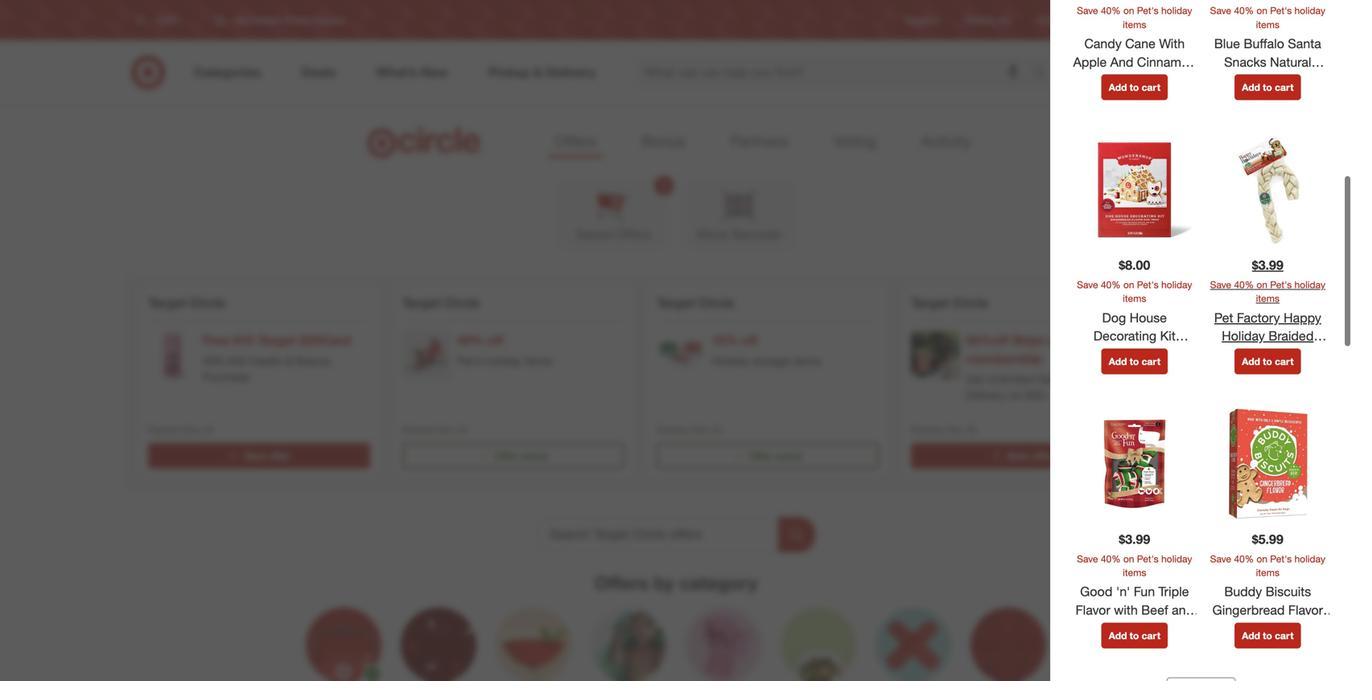 Task type: locate. For each thing, give the bounding box(es) containing it.
offer saved button for 40% off
[[402, 444, 625, 469]]

buddy
[[1225, 585, 1262, 600]]

$5.99 save 40% on pet's holiday items buddy biscuits gingerbread flavor holiday dog treats - 16oz
[[1209, 532, 1327, 655]]

2 horizontal spatial expires dec 24
[[657, 424, 722, 436]]

dec down '15% off holiday storage items' image
[[692, 424, 709, 436]]

off inside 40% off pet's holiday items
[[487, 333, 504, 349]]

redcard link
[[1037, 13, 1075, 27]]

save offer
[[244, 450, 290, 462], [1007, 450, 1053, 462]]

1 save offer button from the left
[[148, 444, 370, 469]]

offer for 40% off
[[495, 450, 518, 462]]

expires left 30
[[911, 424, 943, 436]]

0 horizontal spatial holiday
[[712, 354, 749, 368]]

save 40% on pet's holiday items right find
[[1210, 5, 1326, 30]]

4 dec from the left
[[946, 424, 963, 436]]

1 horizontal spatial offer
[[750, 450, 773, 462]]

What can we help you find? suggestions appear below search field
[[635, 55, 1036, 90]]

1 horizontal spatial offer saved button
[[657, 444, 879, 469]]

1 24 from the left
[[203, 424, 214, 436]]

holiday inside $5.99 save 40% on pet's holiday items buddy biscuits gingerbread flavor holiday dog treats - 16oz
[[1209, 621, 1253, 637]]

0 vertical spatial $3.99 save 40% on pet's holiday items
[[1210, 258, 1326, 305]]

off right the 40% off pet's holiday items image
[[487, 333, 504, 349]]

offer saved
[[495, 450, 548, 462], [750, 450, 802, 462]]

target circle for 15% off
[[657, 295, 734, 311]]

2 offer from the left
[[1032, 450, 1053, 462]]

1 horizontal spatial save 40% on pet's holiday items link
[[1206, 0, 1330, 71]]

cart
[[1142, 81, 1161, 94], [1275, 81, 1294, 94], [1142, 356, 1161, 368], [1275, 356, 1294, 368], [1142, 630, 1161, 642], [1275, 630, 1294, 642]]

add to cart
[[1109, 81, 1161, 94], [1242, 81, 1294, 94], [1109, 356, 1161, 368], [1242, 356, 1294, 368], [1109, 630, 1161, 642], [1242, 630, 1294, 642]]

expires down '15% off holiday storage items' image
[[657, 424, 689, 436]]

holiday down 15% in the right of the page
[[712, 354, 749, 368]]

activity
[[921, 132, 971, 151]]

show barcode button
[[683, 180, 795, 250]]

offers
[[555, 132, 596, 151], [616, 227, 651, 242], [595, 572, 648, 595]]

1 horizontal spatial expires dec 24
[[402, 424, 468, 436]]

giftcard
[[299, 333, 351, 349]]

delivery
[[966, 389, 1006, 403]]

40% off pet's holiday items image
[[402, 332, 451, 380]]

save
[[1077, 5, 1098, 17], [1210, 5, 1232, 17], [1077, 279, 1098, 291], [1210, 279, 1232, 291], [244, 450, 266, 462], [1007, 450, 1029, 462], [1077, 553, 1098, 565], [1210, 553, 1232, 565]]

1 horizontal spatial off
[[742, 333, 758, 349]]

weekly ad link
[[966, 13, 1011, 27]]

1 horizontal spatial holiday
[[1209, 621, 1253, 637]]

2 saved from the left
[[775, 450, 802, 462]]

find stores
[[1181, 14, 1230, 26]]

on inside $5.99 save 40% on pet's holiday items buddy biscuits gingerbread flavor holiday dog treats - 16oz
[[1257, 553, 1268, 565]]

1 expires dec 24 from the left
[[148, 424, 214, 436]]

1 horizontal spatial day
[[1236, 295, 1259, 311]]

holiday down gingerbread
[[1209, 621, 1253, 637]]

1 horizontal spatial $3.99
[[1252, 258, 1284, 273]]

0 horizontal spatial 24
[[203, 424, 214, 436]]

1 horizontal spatial save offer
[[1007, 450, 1053, 462]]

items
[[1123, 18, 1147, 30], [1256, 18, 1280, 30], [1123, 293, 1147, 305], [1256, 293, 1280, 305], [525, 354, 552, 368], [794, 354, 821, 368], [1123, 567, 1147, 579], [1256, 567, 1280, 579]]

on
[[1124, 5, 1135, 17], [1257, 5, 1268, 17], [1124, 279, 1135, 291], [1257, 279, 1268, 291], [1010, 389, 1022, 403], [1124, 553, 1135, 565], [1257, 553, 1268, 565]]

15%
[[712, 333, 738, 349]]

save 40% on pet's holiday items
[[1077, 5, 1192, 30], [1210, 5, 1326, 30]]

off right 15% in the right of the page
[[742, 333, 758, 349]]

expires dec 24 for pet's
[[402, 424, 468, 436]]

offer for giftcard
[[269, 450, 290, 462]]

save 40% on pet's holiday items for 2nd 'save 40% on pet's holiday items' link from the left
[[1210, 5, 1326, 30]]

circle
[[1130, 14, 1155, 26], [190, 295, 226, 311], [444, 295, 480, 311], [699, 295, 734, 311], [953, 295, 989, 311]]

2 dec from the left
[[437, 424, 455, 436]]

pet's
[[1137, 5, 1159, 17], [1270, 5, 1292, 17], [1137, 279, 1159, 291], [1270, 279, 1292, 291], [457, 354, 482, 368], [1137, 553, 1159, 565], [1270, 553, 1292, 565]]

1 expires from the left
[[148, 424, 180, 436]]

add
[[1109, 81, 1127, 94], [1242, 81, 1260, 94], [1109, 356, 1127, 368], [1242, 356, 1260, 368], [1109, 630, 1127, 642], [1242, 630, 1260, 642]]

save 40% on pet's holiday items for first 'save 40% on pet's holiday items' link
[[1077, 5, 1192, 30]]

1 horizontal spatial save 40% on pet's holiday items
[[1210, 5, 1326, 30]]

off
[[487, 333, 504, 349], [742, 333, 758, 349]]

2 save 40% on pet's holiday items from the left
[[1210, 5, 1326, 30]]

holiday inside $5.99 save 40% on pet's holiday items buddy biscuits gingerbread flavor holiday dog treats - 16oz
[[1295, 553, 1326, 565]]

40% inside $8.00 save 40% on pet's holiday items
[[1101, 279, 1121, 291]]

expires left 19 on the bottom
[[1166, 424, 1198, 436]]

2 offer from the left
[[750, 450, 773, 462]]

0 horizontal spatial offer saved
[[495, 450, 548, 462]]

3 expires dec 24 from the left
[[657, 424, 722, 436]]

2 horizontal spatial 24
[[712, 424, 722, 436]]

target circle up 50%off
[[911, 295, 989, 311]]

0 horizontal spatial offer saved button
[[402, 444, 625, 469]]

saved offers button
[[557, 180, 670, 250]]

offer
[[269, 450, 290, 462], [1032, 450, 1053, 462]]

holiday
[[712, 354, 749, 368], [1209, 621, 1253, 637]]

target inside free $10 target giftcard with $40 health & beauty purchase
[[257, 333, 296, 349]]

dec down free $10 target giftcard  with $40 health & beauty purchase image
[[183, 424, 200, 436]]

40% inside $5.99 save 40% on pet's holiday items buddy biscuits gingerbread flavor holiday dog treats - 16oz
[[1234, 553, 1254, 565]]

0 horizontal spatial $3.99
[[1119, 532, 1150, 548]]

circle for 40% off
[[444, 295, 480, 311]]

get
[[966, 372, 984, 387]]

to
[[1130, 81, 1139, 94], [1263, 81, 1272, 94], [1130, 356, 1139, 368], [1263, 356, 1272, 368], [1130, 630, 1139, 642], [1263, 630, 1272, 642]]

expires for free
[[148, 424, 180, 436]]

offer saved for 15% off
[[750, 450, 802, 462]]

health
[[250, 354, 282, 368]]

0 horizontal spatial saved
[[521, 450, 548, 462]]

expires down free $10 target giftcard  with $40 health & beauty purchase image
[[148, 424, 180, 436]]

circle up 50%off
[[953, 295, 989, 311]]

day
[[1236, 295, 1259, 311], [1071, 372, 1090, 387]]

registry
[[904, 14, 940, 26]]

target circle link
[[1101, 13, 1155, 27]]

activity link
[[915, 127, 978, 158]]

circle up the 40% off pet's holiday items image
[[444, 295, 480, 311]]

save 40% on pet's holiday items link
[[1073, 0, 1197, 71], [1206, 0, 1330, 71]]

circle up 15% in the right of the page
[[699, 295, 734, 311]]

saved for 40% off
[[521, 450, 548, 462]]

0 horizontal spatial day
[[1071, 372, 1090, 387]]

0 vertical spatial $3.99
[[1252, 258, 1284, 273]]

2 offer saved button from the left
[[657, 444, 879, 469]]

0 horizontal spatial save offer
[[244, 450, 290, 462]]

2 vertical spatial offers
[[595, 572, 648, 595]]

by
[[654, 572, 674, 595]]

shipt
[[1012, 333, 1044, 349]]

target circle
[[1101, 14, 1155, 26], [148, 295, 226, 311], [402, 295, 480, 311], [657, 295, 734, 311], [911, 295, 989, 311]]

circle up free
[[190, 295, 226, 311]]

1 vertical spatial $3.99
[[1119, 532, 1150, 548]]

1 vertical spatial holiday
[[1209, 621, 1253, 637]]

1 save 40% on pet's holiday items from the left
[[1077, 5, 1192, 30]]

40%
[[1101, 5, 1121, 17], [1234, 5, 1254, 17], [1101, 279, 1121, 291], [1234, 279, 1254, 291], [457, 333, 484, 349], [1101, 553, 1121, 565], [1234, 553, 1254, 565]]

show
[[696, 227, 729, 242]]

partners
[[730, 132, 789, 151]]

2 off from the left
[[742, 333, 758, 349]]

off inside the 15% off holiday storage items
[[742, 333, 758, 349]]

0 vertical spatial day
[[1236, 295, 1259, 311]]

beauty
[[296, 354, 331, 368]]

0 horizontal spatial offer
[[495, 450, 518, 462]]

single
[[1088, 424, 1115, 436]]

0 horizontal spatial save offer button
[[148, 444, 370, 469]]

orders
[[1053, 389, 1086, 403]]

1 vertical spatial offers
[[616, 227, 651, 242]]

50%off
[[966, 333, 1009, 349]]

expires dec 24 down purchase
[[148, 424, 214, 436]]

1 horizontal spatial $3.99 save 40% on pet's holiday items
[[1210, 258, 1326, 305]]

1 horizontal spatial save offer button
[[911, 444, 1133, 469]]

1 offer from the left
[[495, 450, 518, 462]]

dec down the 40% off pet's holiday items image
[[437, 424, 455, 436]]

1 save 40% on pet's holiday items link from the left
[[1073, 0, 1197, 71]]

day up orders
[[1071, 372, 1090, 387]]

0 vertical spatial holiday
[[712, 354, 749, 368]]

1 horizontal spatial offer saved
[[750, 450, 802, 462]]

free
[[203, 333, 230, 349]]

holiday inside the 15% off holiday storage items
[[712, 354, 749, 368]]

target up free $10 target giftcard  with $40 health & beauty purchase image
[[148, 295, 186, 311]]

None text field
[[537, 518, 778, 553]]

0 horizontal spatial $3.99 save 40% on pet's holiday items
[[1077, 532, 1192, 579]]

target circle up the 40% off pet's holiday items image
[[402, 295, 480, 311]]

2 expires from the left
[[402, 424, 435, 436]]

1 offer saved from the left
[[495, 450, 548, 462]]

save 40% on pet's holiday items right redcard
[[1077, 5, 1192, 30]]

$8.00
[[1119, 258, 1150, 273]]

2 save offer from the left
[[1007, 450, 1053, 462]]

offers for offers
[[555, 132, 596, 151]]

expires down the 40% off pet's holiday items image
[[402, 424, 435, 436]]

expires dec 24
[[148, 424, 214, 436], [402, 424, 468, 436], [657, 424, 722, 436]]

save offer for membership
[[1007, 450, 1053, 462]]

expires
[[148, 424, 180, 436], [402, 424, 435, 436], [657, 424, 689, 436], [911, 424, 943, 436], [1166, 424, 1198, 436]]

24 for holiday
[[712, 424, 722, 436]]

2 offer saved from the left
[[750, 450, 802, 462]]

find stores link
[[1181, 13, 1230, 27]]

saved
[[576, 227, 612, 242]]

circle for 50%off shipt annual membership
[[953, 295, 989, 311]]

annual
[[1048, 333, 1089, 349]]

24 for pet's
[[457, 424, 468, 436]]

2 save offer button from the left
[[911, 444, 1133, 469]]

save inside $5.99 save 40% on pet's holiday items buddy biscuits gingerbread flavor holiday dog treats - 16oz
[[1210, 553, 1232, 565]]

4 expires from the left
[[911, 424, 943, 436]]

3 24 from the left
[[712, 424, 722, 436]]

dec left 19 on the bottom
[[1200, 424, 1218, 436]]

1 saved from the left
[[521, 450, 548, 462]]

1 off from the left
[[487, 333, 504, 349]]

save offer button for membership
[[911, 444, 1133, 469]]

0 horizontal spatial save 40% on pet's holiday items
[[1077, 5, 1192, 30]]

0 horizontal spatial off
[[487, 333, 504, 349]]

target up the 40% off pet's holiday items image
[[402, 295, 441, 311]]

1 horizontal spatial 24
[[457, 424, 468, 436]]

1 offer from the left
[[269, 450, 290, 462]]

1 save offer from the left
[[244, 450, 290, 462]]

1 dec from the left
[[183, 424, 200, 436]]

partners link
[[724, 127, 795, 158]]

stores
[[1202, 14, 1230, 26]]

dec for target
[[183, 424, 200, 436]]

target circle up 15% in the right of the page
[[657, 295, 734, 311]]

5 expires from the left
[[1166, 424, 1198, 436]]

1 offer saved button from the left
[[402, 444, 625, 469]]

saved
[[521, 450, 548, 462], [775, 450, 802, 462]]

2 24 from the left
[[457, 424, 468, 436]]

items inside the 15% off holiday storage items
[[794, 354, 821, 368]]

expires dec 24 down the 40% off pet's holiday items image
[[402, 424, 468, 436]]

dec for holiday
[[692, 424, 709, 436]]

3 expires from the left
[[657, 424, 689, 436]]

add to cart button
[[1102, 75, 1168, 100], [1235, 75, 1301, 100], [1102, 349, 1168, 375], [1235, 349, 1301, 375], [1102, 623, 1168, 649], [1235, 623, 1301, 649]]

circle left find
[[1130, 14, 1155, 26]]

offer
[[495, 450, 518, 462], [750, 450, 773, 462]]

2 expires dec 24 from the left
[[402, 424, 468, 436]]

target up health
[[257, 333, 296, 349]]

3 dec from the left
[[692, 424, 709, 436]]

offer saved for 40% off
[[495, 450, 548, 462]]

expires dec 24 down '15% off holiday storage items' image
[[657, 424, 722, 436]]

expires dec 19
[[1166, 424, 1231, 436]]

24
[[203, 424, 214, 436], [457, 424, 468, 436], [712, 424, 722, 436]]

1 horizontal spatial offer
[[1032, 450, 1053, 462]]

off for 15% off
[[742, 333, 758, 349]]

0 horizontal spatial expires dec 24
[[148, 424, 214, 436]]

save offer button
[[148, 444, 370, 469], [911, 444, 1133, 469]]

0 vertical spatial offers
[[555, 132, 596, 151]]

16oz
[[1254, 640, 1282, 655]]

target circle up free
[[148, 295, 226, 311]]

expires for 15%
[[657, 424, 689, 436]]

pet's inside $8.00 save 40% on pet's holiday items
[[1137, 279, 1159, 291]]

registry link
[[904, 13, 940, 27]]

holiday inside $8.00 save 40% on pet's holiday items
[[1162, 279, 1192, 291]]

0 horizontal spatial save 40% on pet's holiday items link
[[1073, 0, 1197, 71]]

1 horizontal spatial saved
[[775, 450, 802, 462]]

dec left 30
[[946, 424, 963, 436]]

1 vertical spatial day
[[1071, 372, 1090, 387]]

0 horizontal spatial offer
[[269, 450, 290, 462]]

saved offers
[[576, 227, 651, 242]]

save inside $8.00 save 40% on pet's holiday items
[[1077, 279, 1098, 291]]

of
[[1197, 295, 1209, 311]]

day right the
[[1236, 295, 1259, 311]]

$3.99
[[1252, 258, 1284, 273], [1119, 532, 1150, 548]]



Task type: vqa. For each thing, say whether or not it's contained in the screenshot.
"2" in 2 link
no



Task type: describe. For each thing, give the bounding box(es) containing it.
voting link
[[827, 127, 883, 158]]

target circle left find
[[1101, 14, 1155, 26]]

target left circ
[[1292, 295, 1331, 311]]

expires dec 24 for holiday
[[657, 424, 722, 436]]

&
[[285, 354, 293, 368]]

$5.99
[[1252, 532, 1284, 548]]

saved for 15% off
[[775, 450, 802, 462]]

pet's inside 40% off pet's holiday items
[[457, 354, 482, 368]]

5 dec from the left
[[1200, 424, 1218, 436]]

offer saved button for 15% off
[[657, 444, 879, 469]]

with
[[1263, 295, 1289, 311]]

use
[[1118, 424, 1133, 436]]

$35+
[[1025, 389, 1050, 403]]

50%off shipt annual membership get unlimited same day delivery on $35+ orders
[[966, 333, 1090, 403]]

deal
[[1166, 295, 1193, 311]]

circ
[[1334, 295, 1352, 311]]

$10
[[233, 333, 254, 349]]

target circle for free $10 target giftcard
[[148, 295, 226, 311]]

50%off shipt annual membership get unlimited same day delivery on $35+ orders image
[[911, 332, 960, 380]]

free $10 target giftcard with $40 health & beauty purchase
[[203, 333, 351, 384]]

expires for 40%
[[402, 424, 435, 436]]

save offer for giftcard
[[244, 450, 290, 462]]

items inside $8.00 save 40% on pet's holiday items
[[1123, 293, 1147, 305]]

dec for pet's
[[437, 424, 455, 436]]

weekly ad
[[966, 14, 1011, 26]]

40% off pet's holiday items
[[457, 333, 552, 368]]

pet's inside $5.99 save 40% on pet's holiday items buddy biscuits gingerbread flavor holiday dog treats - 16oz
[[1270, 553, 1292, 565]]

24 for target
[[203, 424, 214, 436]]

category
[[680, 572, 758, 595]]

$40
[[228, 354, 247, 368]]

search
[[1025, 66, 1063, 82]]

2 save 40% on pet's holiday items link from the left
[[1206, 0, 1330, 71]]

target circle for 40% off
[[402, 295, 480, 311]]

weekly
[[966, 14, 997, 26]]

gingerbread
[[1213, 603, 1285, 619]]

save offer button for giftcard
[[148, 444, 370, 469]]

same
[[1038, 372, 1068, 387]]

deal of the day with target circ
[[1166, 295, 1352, 311]]

30% off brookstone electric blankets image
[[1166, 332, 1214, 380]]

expires dec 30
[[911, 424, 977, 436]]

biscuits
[[1266, 585, 1311, 600]]

items inside $5.99 save 40% on pet's holiday items buddy biscuits gingerbread flavor holiday dog treats - 16oz
[[1256, 567, 1280, 579]]

show barcode
[[696, 227, 781, 242]]

the
[[1213, 295, 1232, 311]]

holiday inside 40% off pet's holiday items
[[486, 354, 522, 368]]

bonus
[[641, 132, 685, 151]]

search button
[[1025, 55, 1063, 93]]

day inside 50%off shipt annual membership get unlimited same day delivery on $35+ orders
[[1071, 372, 1090, 387]]

40% inside 40% off pet's holiday items
[[457, 333, 484, 349]]

$8.00 save 40% on pet's holiday items
[[1077, 258, 1192, 305]]

-
[[1322, 621, 1327, 637]]

target circle logo image
[[365, 126, 487, 159]]

purchase
[[203, 370, 250, 384]]

unlimited
[[987, 372, 1035, 387]]

flavor
[[1289, 603, 1323, 619]]

with
[[203, 354, 225, 368]]

15% off holiday storage items image
[[657, 332, 705, 380]]

circle for free $10 target giftcard
[[190, 295, 226, 311]]

bonus link
[[635, 127, 692, 158]]

ad
[[999, 14, 1011, 26]]

find
[[1181, 14, 1200, 26]]

on inside $8.00 save 40% on pet's holiday items
[[1124, 279, 1135, 291]]

off for 40% off
[[487, 333, 504, 349]]

target up '15% off holiday storage items' image
[[657, 295, 695, 311]]

1 vertical spatial $3.99 save 40% on pet's holiday items
[[1077, 532, 1192, 579]]

target circle for 50%off shipt annual membership
[[911, 295, 989, 311]]

storage
[[753, 354, 790, 368]]

offer for membership
[[1032, 450, 1053, 462]]

items inside 40% off pet's holiday items
[[525, 354, 552, 368]]

15% off holiday storage items
[[712, 333, 821, 368]]

redcard
[[1037, 14, 1075, 26]]

dog
[[1256, 621, 1280, 637]]

19
[[1220, 424, 1231, 436]]

expires dec 24 for target
[[148, 424, 214, 436]]

single use
[[1088, 424, 1133, 436]]

30
[[966, 424, 977, 436]]

free $10 target giftcard  with $40 health & beauty purchase image
[[148, 332, 196, 380]]

barcode
[[732, 227, 781, 242]]

circle for 15% off
[[699, 295, 734, 311]]

target up 50%off shipt annual membership get unlimited same day delivery on $35+ orders image
[[911, 295, 949, 311]]

voting
[[834, 132, 876, 151]]

offers link
[[548, 127, 603, 158]]

offer for 15% off
[[750, 450, 773, 462]]

treats
[[1284, 621, 1318, 637]]

target right redcard
[[1101, 14, 1128, 26]]

membership
[[966, 351, 1042, 367]]

on inside 50%off shipt annual membership get unlimited same day delivery on $35+ orders
[[1010, 389, 1022, 403]]

offers by category
[[595, 572, 758, 595]]

offers inside 'button'
[[616, 227, 651, 242]]

offers for offers by category
[[595, 572, 648, 595]]



